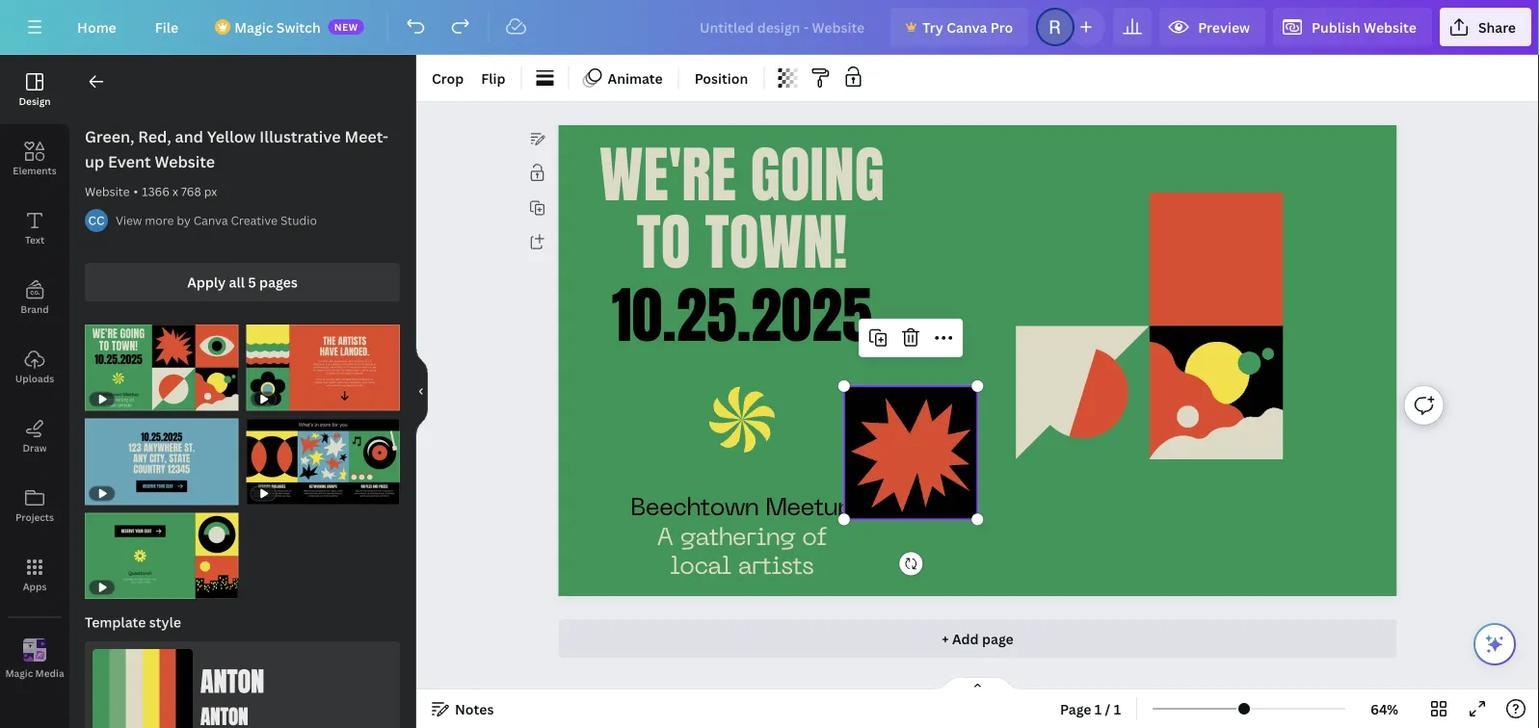 Task type: describe. For each thing, give the bounding box(es) containing it.
pages
[[259, 273, 298, 292]]

position
[[694, 69, 748, 87]]

/
[[1105, 700, 1110, 718]]

share button
[[1440, 8, 1531, 46]]

animated spiky pattern image
[[844, 386, 978, 520]]

hide image
[[415, 345, 428, 438]]

more
[[145, 212, 174, 228]]

green,
[[85, 126, 134, 147]]

elements button
[[0, 124, 69, 194]]

preview
[[1198, 18, 1250, 36]]

projects button
[[0, 471, 69, 541]]

gathering
[[680, 527, 795, 551]]

we're going to town!
[[600, 130, 884, 288]]

new
[[334, 20, 358, 33]]

animate button
[[577, 63, 670, 93]]

canva assistant image
[[1483, 633, 1506, 656]]

meet-
[[344, 126, 388, 147]]

show pages image
[[931, 677, 1024, 692]]

uploads
[[15, 372, 54, 385]]

publish
[[1312, 18, 1360, 36]]

magic media
[[5, 667, 64, 680]]

apply
[[187, 273, 226, 292]]

file
[[155, 18, 178, 36]]

+ add page button
[[559, 620, 1397, 658]]

yellow
[[207, 126, 256, 147]]

creative
[[231, 212, 278, 228]]

page
[[982, 630, 1014, 648]]

animated eye pattern image
[[1150, 193, 1283, 326]]

share
[[1478, 18, 1516, 36]]

anton
[[200, 662, 264, 702]]

going
[[751, 130, 884, 220]]

template
[[85, 614, 146, 632]]

pro
[[990, 18, 1013, 36]]

+ add page
[[942, 630, 1014, 648]]

by
[[177, 212, 191, 228]]

we're
[[600, 130, 736, 220]]

+
[[942, 630, 949, 648]]

and
[[175, 126, 203, 147]]

a
[[657, 527, 673, 551]]

draw button
[[0, 402, 69, 471]]

notes button
[[424, 694, 502, 725]]

studio
[[280, 212, 317, 228]]

home link
[[62, 8, 132, 46]]

side panel tab list
[[0, 55, 69, 695]]

page
[[1060, 700, 1091, 718]]

preview button
[[1159, 8, 1265, 46]]

2 vertical spatial website
[[85, 184, 130, 199]]

x
[[172, 184, 178, 199]]

1366
[[142, 184, 170, 199]]

64%
[[1370, 700, 1398, 718]]

draw
[[23, 441, 47, 454]]

view more by canva creative studio button
[[116, 211, 317, 230]]

publish website
[[1312, 18, 1417, 36]]

red,
[[138, 126, 171, 147]]

apply all 5 pages
[[187, 273, 298, 292]]

64% button
[[1353, 694, 1416, 725]]

projects
[[15, 511, 54, 524]]

illustrative
[[259, 126, 341, 147]]



Task type: vqa. For each thing, say whether or not it's contained in the screenshot.
group
no



Task type: locate. For each thing, give the bounding box(es) containing it.
canva inside try canva pro button
[[947, 18, 987, 36]]

media
[[35, 667, 64, 680]]

canva inside view more by canva creative studio 'button'
[[193, 212, 228, 228]]

1 horizontal spatial magic
[[234, 18, 273, 36]]

notes
[[455, 700, 494, 718]]

1 vertical spatial magic
[[5, 667, 33, 680]]

beechtown meetup a gathering of local artists
[[631, 497, 852, 580]]

animated horizon composition image
[[1150, 326, 1283, 460]]

0 horizontal spatial magic
[[5, 667, 33, 680]]

brand button
[[0, 263, 69, 332]]

animated diagonal circle pattern image
[[1016, 326, 1150, 460]]

flip
[[481, 69, 505, 87]]

canva right by
[[193, 212, 228, 228]]

green, red, and yellow illustrative meet-up event website element
[[85, 325, 239, 411], [246, 325, 400, 411], [85, 419, 239, 505], [246, 419, 400, 505], [85, 513, 239, 600]]

template style
[[85, 614, 181, 632]]

magic left the media
[[5, 667, 33, 680]]

magic for magic media
[[5, 667, 33, 680]]

1
[[1095, 700, 1102, 718], [1114, 700, 1121, 718]]

brand
[[21, 303, 49, 316]]

0 vertical spatial canva
[[947, 18, 987, 36]]

1 right /
[[1114, 700, 1121, 718]]

1 left /
[[1095, 700, 1102, 718]]

view
[[116, 212, 142, 228]]

0 vertical spatial website
[[1364, 18, 1417, 36]]

page 1 / 1
[[1060, 700, 1121, 718]]

crop button
[[424, 63, 471, 93]]

2 1 from the left
[[1114, 700, 1121, 718]]

magic left switch in the left of the page
[[234, 18, 273, 36]]

apps button
[[0, 541, 69, 610]]

flip button
[[473, 63, 513, 93]]

magic switch
[[234, 18, 321, 36]]

try canva pro button
[[890, 8, 1028, 46]]

1 horizontal spatial website
[[155, 151, 215, 172]]

0 vertical spatial magic
[[234, 18, 273, 36]]

website inside green, red, and yellow illustrative meet- up event website
[[155, 151, 215, 172]]

canva creative studio image
[[85, 209, 108, 232]]

up
[[85, 151, 104, 172]]

style
[[149, 614, 181, 632]]

0 horizontal spatial canva
[[193, 212, 228, 228]]

website right publish
[[1364, 18, 1417, 36]]

publish website button
[[1273, 8, 1432, 46]]

0 horizontal spatial website
[[85, 184, 130, 199]]

0 horizontal spatial 1
[[1095, 700, 1102, 718]]

5
[[248, 273, 256, 292]]

of
[[802, 527, 826, 551]]

magic for magic switch
[[234, 18, 273, 36]]

design
[[19, 94, 51, 107]]

to
[[637, 198, 691, 288]]

Design title text field
[[684, 8, 882, 46]]

uploads button
[[0, 332, 69, 402]]

1 horizontal spatial 1
[[1114, 700, 1121, 718]]

1 vertical spatial website
[[155, 151, 215, 172]]

animate
[[608, 69, 663, 87]]

2 horizontal spatial website
[[1364, 18, 1417, 36]]

file button
[[140, 8, 194, 46]]

main menu bar
[[0, 0, 1539, 55]]

apply all 5 pages button
[[85, 263, 400, 302]]

apps
[[23, 580, 47, 593]]

all
[[229, 273, 245, 292]]

website
[[1364, 18, 1417, 36], [155, 151, 215, 172], [85, 184, 130, 199]]

position button
[[687, 63, 756, 93]]

1 1 from the left
[[1095, 700, 1102, 718]]

1366 x 768 px
[[142, 184, 217, 199]]

meetup
[[766, 497, 852, 521]]

beechtown
[[631, 497, 758, 521]]

1 horizontal spatial canva
[[947, 18, 987, 36]]

canva creative studio element
[[85, 209, 108, 232]]

view more by canva creative studio
[[116, 212, 317, 228]]

try canva pro
[[923, 18, 1013, 36]]

canva right try
[[947, 18, 987, 36]]

design button
[[0, 55, 69, 124]]

magic inside button
[[5, 667, 33, 680]]

magic inside main menu bar
[[234, 18, 273, 36]]

town!
[[705, 198, 847, 288]]

anton button
[[85, 642, 400, 729]]

768
[[181, 184, 201, 199]]

canva
[[947, 18, 987, 36], [193, 212, 228, 228]]

magic media button
[[0, 625, 69, 695]]

text
[[25, 233, 44, 246]]

text button
[[0, 194, 69, 263]]

green, red, and yellow illustrative meet- up event website
[[85, 126, 388, 172]]

try
[[923, 18, 943, 36]]

website inside dropdown button
[[1364, 18, 1417, 36]]

website up canva creative studio element
[[85, 184, 130, 199]]

10.25.2025
[[612, 271, 872, 361]]

add
[[952, 630, 979, 648]]

home
[[77, 18, 116, 36]]

crop
[[432, 69, 464, 87]]

artists
[[738, 556, 813, 580]]

elements
[[13, 164, 57, 177]]

local
[[670, 556, 731, 580]]

switch
[[276, 18, 321, 36]]

event
[[108, 151, 151, 172]]

website down and
[[155, 151, 215, 172]]

1 vertical spatial canva
[[193, 212, 228, 228]]

px
[[204, 184, 217, 199]]



